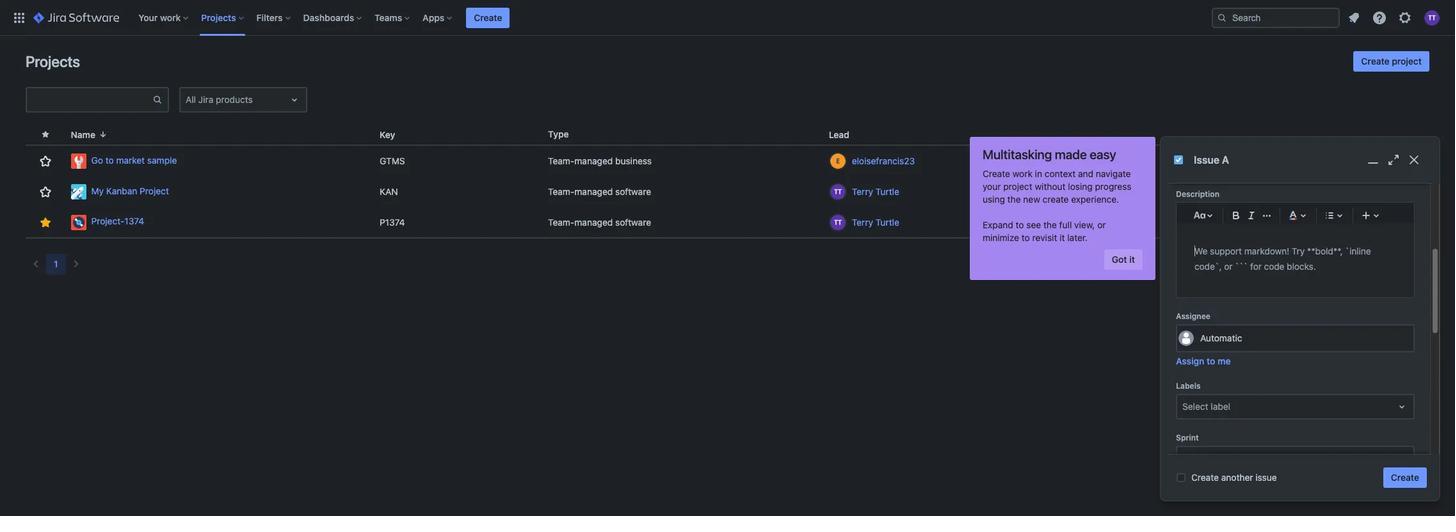 Task type: locate. For each thing, give the bounding box(es) containing it.
type
[[548, 129, 569, 140]]

2 team- from the top
[[548, 186, 575, 197]]

the up revisit on the top
[[1044, 220, 1057, 230]]

jira software image
[[33, 10, 119, 25], [33, 10, 119, 25]]

projects inside popup button
[[201, 12, 236, 23]]

lead
[[829, 129, 849, 140]]

turtle
[[876, 186, 899, 197], [876, 217, 899, 228]]

1 vertical spatial create button
[[1383, 468, 1427, 489]]

1 terry turtle link from the top
[[852, 186, 899, 198]]

2 vertical spatial team-
[[548, 217, 575, 228]]

terry turtle
[[852, 186, 899, 197], [852, 217, 899, 228]]

made
[[1055, 147, 1087, 162]]

minimize
[[983, 232, 1019, 243]]

open image
[[1394, 399, 1410, 415], [1394, 451, 1410, 466]]

my
[[91, 185, 104, 196]]

1 horizontal spatial the
[[1044, 220, 1057, 230]]

project inside multitasking made easy create work in context and navigate your project without losing progress using the new create experience.
[[1003, 181, 1033, 192]]

projects down appswitcher icon
[[26, 52, 80, 70]]

later.
[[1067, 232, 1088, 243]]

create button inside the primary "element"
[[466, 7, 510, 28]]

1 managed from the top
[[575, 156, 613, 166]]

to
[[105, 155, 114, 166], [1016, 220, 1024, 230], [1022, 232, 1030, 243], [1207, 356, 1215, 367]]

3 team- from the top
[[548, 217, 575, 228]]

1 button
[[46, 254, 66, 275]]

1 vertical spatial software
[[615, 217, 651, 228]]

team-managed software
[[548, 186, 651, 197], [548, 217, 651, 228]]

0 horizontal spatial the
[[1008, 194, 1021, 205]]

my kanban project link
[[71, 184, 369, 200]]

bold ⌘b image
[[1229, 208, 1244, 223]]

2 managed from the top
[[575, 186, 613, 197]]

key button
[[375, 127, 411, 142]]

kan
[[380, 186, 398, 197]]

0 vertical spatial software
[[615, 186, 651, 197]]

it down full
[[1060, 232, 1065, 243]]

1 vertical spatial project
[[1003, 181, 1033, 192]]

lists image
[[1322, 208, 1337, 223]]

2 terry turtle link from the top
[[852, 216, 899, 229]]

0 vertical spatial team-managed software
[[548, 186, 651, 197]]

primary element
[[8, 0, 1212, 36]]

work inside multitasking made easy create work in context and navigate your project without losing progress using the new create experience.
[[1013, 168, 1033, 179]]

0 vertical spatial terry turtle
[[852, 186, 899, 197]]

expand
[[983, 220, 1013, 230]]

0 vertical spatial terry
[[852, 186, 873, 197]]

0 vertical spatial team-
[[548, 156, 575, 166]]

using
[[983, 194, 1005, 205]]

issue a
[[1194, 154, 1229, 166]]

project up 'new'
[[1003, 181, 1033, 192]]

1 turtle from the top
[[876, 186, 899, 197]]

to for assign
[[1207, 356, 1215, 367]]

0 vertical spatial managed
[[575, 156, 613, 166]]

select down 'labels'
[[1183, 401, 1209, 412]]

key
[[380, 129, 395, 140]]

project down settings icon
[[1392, 56, 1422, 67]]

1 terry from the top
[[852, 186, 873, 197]]

1 vertical spatial terry
[[852, 217, 873, 228]]

assign to me
[[1176, 356, 1231, 367]]

select for select label
[[1183, 401, 1209, 412]]

issue a image
[[1174, 155, 1184, 165]]

2 vertical spatial managed
[[575, 217, 613, 228]]

dashboards button
[[299, 7, 367, 28]]

select label
[[1183, 401, 1231, 412]]

expand to see the full view, or minimize to revisit it later. got it
[[983, 220, 1135, 265]]

1 open image from the top
[[1394, 399, 1410, 415]]

the left 'new'
[[1008, 194, 1021, 205]]

losing
[[1068, 181, 1093, 192]]

sample
[[147, 155, 177, 166]]

2 turtle from the top
[[876, 217, 899, 228]]

1 vertical spatial projects
[[26, 52, 80, 70]]

1 vertical spatial team-
[[548, 186, 575, 197]]

select down sprint
[[1183, 453, 1209, 464]]

software
[[615, 186, 651, 197], [615, 217, 651, 228]]

the
[[1008, 194, 1021, 205], [1044, 220, 1057, 230]]

0 horizontal spatial project
[[1003, 181, 1033, 192]]

projects
[[201, 12, 236, 23], [26, 52, 80, 70]]

to inside button
[[1207, 356, 1215, 367]]

to left see
[[1016, 220, 1024, 230]]

star go to market sample image
[[38, 154, 53, 169]]

italic ⌘i image
[[1244, 208, 1259, 223]]

name
[[71, 129, 95, 140]]

or
[[1097, 220, 1106, 230]]

context
[[1045, 168, 1076, 179]]

assign to me button
[[1176, 355, 1231, 368]]

banner
[[0, 0, 1455, 36]]

1 team-managed software from the top
[[548, 186, 651, 197]]

it
[[1060, 232, 1065, 243], [1130, 254, 1135, 265]]

0 vertical spatial create button
[[466, 7, 510, 28]]

3 managed from the top
[[575, 217, 613, 228]]

1 team- from the top
[[548, 156, 575, 166]]

0 vertical spatial the
[[1008, 194, 1021, 205]]

1 select from the top
[[1183, 401, 1209, 412]]

appswitcher icon image
[[12, 10, 27, 25]]

in
[[1035, 168, 1042, 179]]

create project button
[[1354, 51, 1430, 72]]

1 vertical spatial open image
[[1394, 451, 1410, 466]]

0 vertical spatial projects
[[201, 12, 236, 23]]

managed
[[575, 156, 613, 166], [575, 186, 613, 197], [575, 217, 613, 228]]

Description - Main content area, start typing to enter text. text field
[[1195, 244, 1396, 274]]

None text field
[[27, 91, 152, 109], [186, 93, 188, 106], [27, 91, 152, 109], [186, 93, 188, 106]]

lead button
[[824, 127, 865, 142]]

market
[[116, 155, 145, 166]]

1 software from the top
[[615, 186, 651, 197]]

create button
[[466, 7, 510, 28], [1383, 468, 1427, 489]]

0 horizontal spatial work
[[160, 12, 181, 23]]

filters button
[[253, 7, 296, 28]]

1 vertical spatial managed
[[575, 186, 613, 197]]

terry for p1374
[[852, 217, 873, 228]]

star project-1374 image
[[38, 215, 53, 230]]

eloisefrancis23
[[852, 156, 915, 166]]

1 vertical spatial team-managed software
[[548, 217, 651, 228]]

2 team-managed software from the top
[[548, 217, 651, 228]]

1 horizontal spatial project
[[1392, 56, 1422, 67]]

it right got
[[1130, 254, 1135, 265]]

another
[[1221, 472, 1253, 483]]

1 vertical spatial terry turtle link
[[852, 216, 899, 229]]

1 vertical spatial select
[[1183, 453, 1209, 464]]

0 vertical spatial open image
[[1394, 399, 1410, 415]]

1 terry turtle from the top
[[852, 186, 899, 197]]

issue
[[1256, 472, 1277, 483]]

0 vertical spatial terry turtle link
[[852, 186, 899, 198]]

1374
[[124, 216, 144, 227]]

my kanban project
[[91, 185, 169, 196]]

Labels text field
[[1183, 400, 1185, 413]]

0 vertical spatial project
[[1392, 56, 1422, 67]]

work inside dropdown button
[[160, 12, 181, 23]]

sprint
[[1211, 453, 1235, 464]]

description
[[1176, 189, 1220, 199]]

team- for p1374
[[548, 217, 575, 228]]

create project
[[1361, 56, 1422, 67]]

1 horizontal spatial projects
[[201, 12, 236, 23]]

terry turtle link for kan
[[852, 186, 899, 198]]

open image
[[287, 92, 302, 108]]

0 horizontal spatial create button
[[466, 7, 510, 28]]

go to market sample link
[[71, 154, 369, 169]]

work
[[160, 12, 181, 23], [1013, 168, 1033, 179]]

automatic
[[1200, 333, 1242, 344]]

1 horizontal spatial create button
[[1383, 468, 1427, 489]]

create inside button
[[1361, 56, 1390, 67]]

turtle for kan
[[876, 186, 899, 197]]

1
[[54, 259, 58, 270]]

terry
[[852, 186, 873, 197], [852, 217, 873, 228]]

without
[[1035, 181, 1066, 192]]

1 horizontal spatial it
[[1130, 254, 1135, 265]]

1 vertical spatial work
[[1013, 168, 1033, 179]]

star my kanban project image
[[38, 184, 53, 200]]

discard & close image
[[1407, 152, 1422, 168]]

0 horizontal spatial it
[[1060, 232, 1065, 243]]

1 vertical spatial the
[[1044, 220, 1057, 230]]

2 select from the top
[[1183, 453, 1209, 464]]

new
[[1023, 194, 1040, 205]]

project
[[1392, 56, 1422, 67], [1003, 181, 1033, 192]]

business
[[615, 156, 652, 166]]

0 vertical spatial work
[[160, 12, 181, 23]]

to left me
[[1207, 356, 1215, 367]]

labels
[[1176, 381, 1201, 391]]

work right your
[[160, 12, 181, 23]]

work left in
[[1013, 168, 1033, 179]]

2 terry turtle from the top
[[852, 217, 899, 228]]

projects button
[[197, 7, 249, 28]]

go to market sample
[[91, 155, 177, 166]]

1 horizontal spatial work
[[1013, 168, 1033, 179]]

to right go
[[105, 155, 114, 166]]

previous image
[[28, 257, 44, 272]]

your work
[[138, 12, 181, 23]]

2 software from the top
[[615, 217, 651, 228]]

terry turtle link for p1374
[[852, 216, 899, 229]]

1 vertical spatial turtle
[[876, 217, 899, 228]]

the inside expand to see the full view, or minimize to revisit it later. got it
[[1044, 220, 1057, 230]]

your work button
[[135, 7, 194, 28]]

0 vertical spatial turtle
[[876, 186, 899, 197]]

create inside the primary "element"
[[474, 12, 502, 23]]

multitasking
[[983, 147, 1052, 162]]

1 vertical spatial terry turtle
[[852, 217, 899, 228]]

projects left filters
[[201, 12, 236, 23]]

2 terry from the top
[[852, 217, 873, 228]]

0 vertical spatial select
[[1183, 401, 1209, 412]]

2 open image from the top
[[1394, 451, 1410, 466]]

teams
[[375, 12, 402, 23]]

create inside multitasking made easy create work in context and navigate your project without losing progress using the new create experience.
[[983, 168, 1010, 179]]

all
[[186, 94, 196, 105]]

select
[[1183, 401, 1209, 412], [1183, 453, 1209, 464]]

team-managed business
[[548, 156, 652, 166]]



Task type: describe. For each thing, give the bounding box(es) containing it.
experience.
[[1071, 194, 1119, 205]]

0 vertical spatial it
[[1060, 232, 1065, 243]]

project-1374 link
[[71, 215, 369, 230]]

select sprint
[[1183, 453, 1235, 464]]

all jira products
[[186, 94, 253, 105]]

your profile and settings image
[[1425, 10, 1440, 25]]

name button
[[66, 127, 113, 142]]

open image for label
[[1394, 399, 1410, 415]]

turtle for p1374
[[876, 217, 899, 228]]

revisit
[[1032, 232, 1057, 243]]

to down see
[[1022, 232, 1030, 243]]

a
[[1222, 154, 1229, 166]]

kanban
[[106, 185, 137, 196]]

settings image
[[1398, 10, 1413, 25]]

eloisefrancis23 link
[[852, 155, 915, 168]]

go
[[91, 155, 103, 166]]

full
[[1059, 220, 1072, 230]]

issue
[[1194, 154, 1220, 166]]

assignee
[[1176, 311, 1211, 321]]

products
[[216, 94, 253, 105]]

go full screen image
[[1386, 152, 1401, 168]]

got it button
[[1104, 250, 1143, 270]]

your
[[983, 181, 1001, 192]]

see
[[1027, 220, 1041, 230]]

banner containing your work
[[0, 0, 1455, 36]]

sprint
[[1176, 433, 1199, 443]]

easy
[[1090, 147, 1116, 162]]

to for expand
[[1016, 220, 1024, 230]]

label
[[1211, 401, 1231, 412]]

Search field
[[1212, 7, 1340, 28]]

project-
[[91, 216, 124, 227]]

automatic image
[[1179, 331, 1194, 346]]

progress
[[1095, 181, 1132, 192]]

managed for gtms
[[575, 156, 613, 166]]

apps button
[[419, 7, 457, 28]]

next image
[[68, 257, 84, 272]]

minimize image
[[1366, 152, 1381, 168]]

help image
[[1372, 10, 1387, 25]]

jira
[[198, 94, 213, 105]]

got
[[1112, 254, 1127, 265]]

p1374
[[380, 217, 405, 228]]

0 horizontal spatial projects
[[26, 52, 80, 70]]

managed for p1374
[[575, 217, 613, 228]]

multitasking made easy create work in context and navigate your project without losing progress using the new create experience.
[[983, 147, 1132, 205]]

terry turtle for kan
[[852, 186, 899, 197]]

terry for kan
[[852, 186, 873, 197]]

1 vertical spatial it
[[1130, 254, 1135, 265]]

gtms
[[380, 156, 405, 166]]

me
[[1218, 356, 1231, 367]]

open image for sprint
[[1394, 451, 1410, 466]]

project
[[140, 185, 169, 196]]

team- for kan
[[548, 186, 575, 197]]

select for select sprint
[[1183, 453, 1209, 464]]

project inside button
[[1392, 56, 1422, 67]]

search image
[[1217, 12, 1227, 23]]

software for p1374
[[615, 217, 651, 228]]

terry turtle for p1374
[[852, 217, 899, 228]]

Sprint text field
[[1183, 452, 1185, 465]]

and
[[1078, 168, 1094, 179]]

view,
[[1074, 220, 1095, 230]]

create another issue
[[1191, 472, 1277, 483]]

assign
[[1176, 356, 1205, 367]]

apps
[[423, 12, 445, 23]]

to for go
[[105, 155, 114, 166]]

the inside multitasking made easy create work in context and navigate your project without losing progress using the new create experience.
[[1008, 194, 1021, 205]]

create
[[1043, 194, 1069, 205]]

team-managed software for kan
[[548, 186, 651, 197]]

text styles image
[[1192, 208, 1207, 223]]

your
[[138, 12, 158, 23]]

navigate
[[1096, 168, 1131, 179]]

dashboards
[[303, 12, 354, 23]]

notifications image
[[1346, 10, 1362, 25]]

team-managed software for p1374
[[548, 217, 651, 228]]

managed for kan
[[575, 186, 613, 197]]

filters
[[257, 12, 283, 23]]

teams button
[[371, 7, 415, 28]]

more formatting image
[[1259, 208, 1275, 223]]

team- for gtms
[[548, 156, 575, 166]]

project-1374
[[91, 216, 144, 227]]

software for kan
[[615, 186, 651, 197]]



Task type: vqa. For each thing, say whether or not it's contained in the screenshot.
"software" corresponding to P1374
yes



